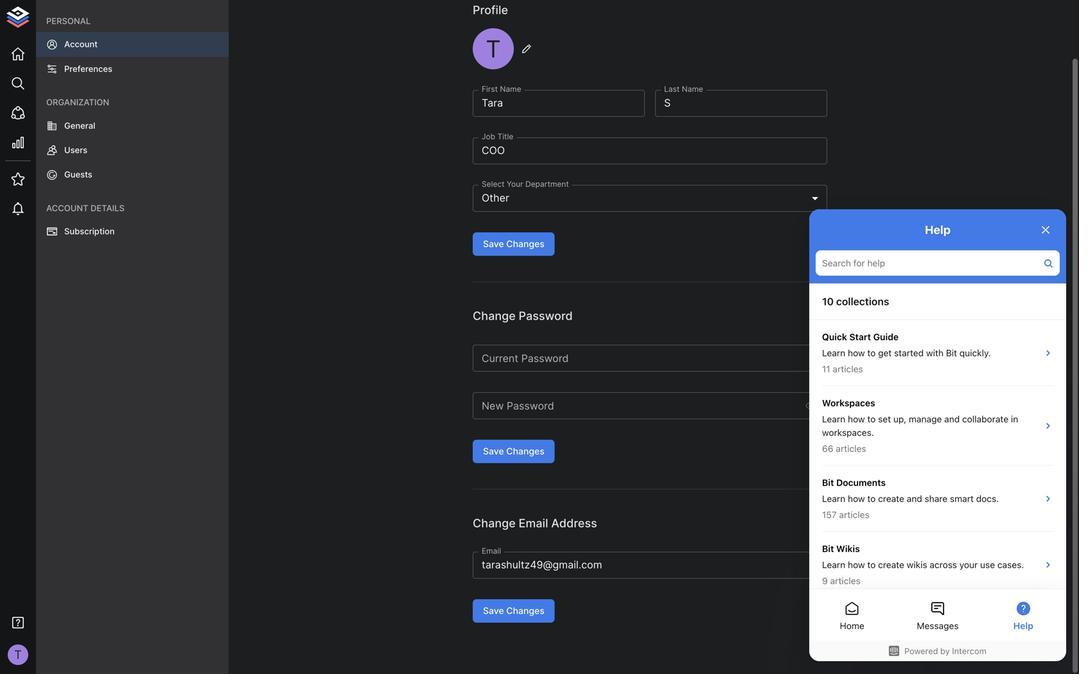 Task type: locate. For each thing, give the bounding box(es) containing it.
2 vertical spatial save
[[483, 606, 504, 617]]

general link
[[36, 114, 229, 138]]

t
[[486, 35, 501, 63], [14, 648, 22, 662]]

save changes button
[[473, 233, 555, 256], [473, 440, 555, 464], [473, 600, 555, 623]]

users
[[64, 145, 88, 155]]

account
[[64, 39, 98, 49]]

0 vertical spatial changes
[[507, 239, 545, 250]]

save
[[483, 239, 504, 250], [483, 446, 504, 457], [483, 606, 504, 617]]

1 vertical spatial email
[[482, 547, 501, 556]]

save changes
[[483, 239, 545, 250], [483, 446, 545, 457], [483, 606, 545, 617]]

1 changes from the top
[[507, 239, 545, 250]]

1 vertical spatial password password field
[[473, 393, 798, 420]]

changes
[[507, 239, 545, 250], [507, 446, 545, 457], [507, 606, 545, 617]]

first name
[[482, 84, 522, 94]]

0 horizontal spatial name
[[500, 84, 522, 94]]

1 vertical spatial changes
[[507, 446, 545, 457]]

1 vertical spatial save
[[483, 446, 504, 457]]

name
[[500, 84, 522, 94], [682, 84, 704, 94]]

1 horizontal spatial t button
[[473, 28, 537, 70]]

email left address
[[519, 517, 548, 531]]

select
[[482, 179, 505, 189]]

Last Name text field
[[655, 90, 828, 117]]

1 vertical spatial change
[[473, 517, 516, 531]]

0 vertical spatial password password field
[[473, 345, 828, 372]]

dialog
[[810, 210, 1067, 662]]

0 vertical spatial t button
[[473, 28, 537, 70]]

1 save from the top
[[483, 239, 504, 250]]

email
[[519, 517, 548, 531], [482, 547, 501, 556]]

name for last name
[[682, 84, 704, 94]]

0 horizontal spatial t
[[14, 648, 22, 662]]

2 save from the top
[[483, 446, 504, 457]]

1 horizontal spatial email
[[519, 517, 548, 531]]

t button
[[473, 28, 537, 70], [4, 641, 32, 670]]

account
[[46, 203, 88, 213]]

2 change from the top
[[473, 517, 516, 531]]

1 horizontal spatial name
[[682, 84, 704, 94]]

1 change from the top
[[473, 309, 516, 323]]

1 vertical spatial t button
[[4, 641, 32, 670]]

0 vertical spatial save changes button
[[473, 233, 555, 256]]

Job Title text field
[[473, 138, 828, 165]]

0 vertical spatial save
[[483, 239, 504, 250]]

change
[[473, 309, 516, 323], [473, 517, 516, 531]]

2 changes from the top
[[507, 446, 545, 457]]

organization
[[46, 97, 109, 107]]

1 horizontal spatial t
[[486, 35, 501, 63]]

1 name from the left
[[500, 84, 522, 94]]

1 save changes button from the top
[[473, 233, 555, 256]]

save for 3rd the save changes "button" from the top of the page
[[483, 606, 504, 617]]

0 vertical spatial change
[[473, 309, 516, 323]]

2 vertical spatial changes
[[507, 606, 545, 617]]

1 vertical spatial save changes button
[[473, 440, 555, 464]]

1 vertical spatial save changes
[[483, 446, 545, 457]]

guests link
[[36, 163, 229, 187]]

select your department other
[[482, 179, 569, 204]]

password
[[519, 309, 573, 323]]

Password password field
[[473, 345, 828, 372], [473, 393, 798, 420]]

2 vertical spatial save changes
[[483, 606, 545, 617]]

0 horizontal spatial email
[[482, 547, 501, 556]]

2 password password field from the top
[[473, 393, 798, 420]]

2 vertical spatial save changes button
[[473, 600, 555, 623]]

1 vertical spatial t
[[14, 648, 22, 662]]

job title
[[482, 132, 514, 141]]

name right last
[[682, 84, 704, 94]]

3 save changes button from the top
[[473, 600, 555, 623]]

0 vertical spatial save changes
[[483, 239, 545, 250]]

name right first
[[500, 84, 522, 94]]

change password
[[473, 309, 573, 323]]

3 save from the top
[[483, 606, 504, 617]]

1 save changes from the top
[[483, 239, 545, 250]]

2 name from the left
[[682, 84, 704, 94]]

save for 3rd the save changes "button" from the bottom
[[483, 239, 504, 250]]

email down the change email address
[[482, 547, 501, 556]]



Task type: describe. For each thing, give the bounding box(es) containing it.
account link
[[36, 32, 229, 57]]

First Name text field
[[473, 90, 645, 117]]

last
[[664, 84, 680, 94]]

guests
[[64, 170, 92, 180]]

department
[[526, 179, 569, 189]]

general
[[64, 121, 95, 131]]

job
[[482, 132, 496, 141]]

last name
[[664, 84, 704, 94]]

change for change password
[[473, 309, 516, 323]]

personal
[[46, 16, 91, 26]]

change for change email address
[[473, 517, 516, 531]]

first
[[482, 84, 498, 94]]

0 horizontal spatial t button
[[4, 641, 32, 670]]

preferences link
[[36, 57, 229, 81]]

details
[[91, 203, 125, 213]]

other
[[482, 192, 510, 204]]

0 vertical spatial email
[[519, 517, 548, 531]]

3 save changes from the top
[[483, 606, 545, 617]]

name for first name
[[500, 84, 522, 94]]

address
[[552, 517, 597, 531]]

subscription
[[64, 227, 115, 237]]

2 save changes from the top
[[483, 446, 545, 457]]

change email address
[[473, 517, 597, 531]]

save for 2nd the save changes "button" from the bottom
[[483, 446, 504, 457]]

profile
[[473, 3, 508, 17]]

1 password password field from the top
[[473, 345, 828, 372]]

your
[[507, 179, 523, 189]]

subscription link
[[36, 220, 229, 244]]

preferences
[[64, 64, 112, 74]]

users link
[[36, 138, 229, 163]]

2 save changes button from the top
[[473, 440, 555, 464]]

0 vertical spatial t
[[486, 35, 501, 63]]

Email text field
[[473, 552, 828, 579]]

3 changes from the top
[[507, 606, 545, 617]]

Select Your Department field
[[473, 185, 828, 212]]

account details
[[46, 203, 125, 213]]

title
[[498, 132, 514, 141]]



Task type: vqa. For each thing, say whether or not it's contained in the screenshot.
Changes to the bottom
yes



